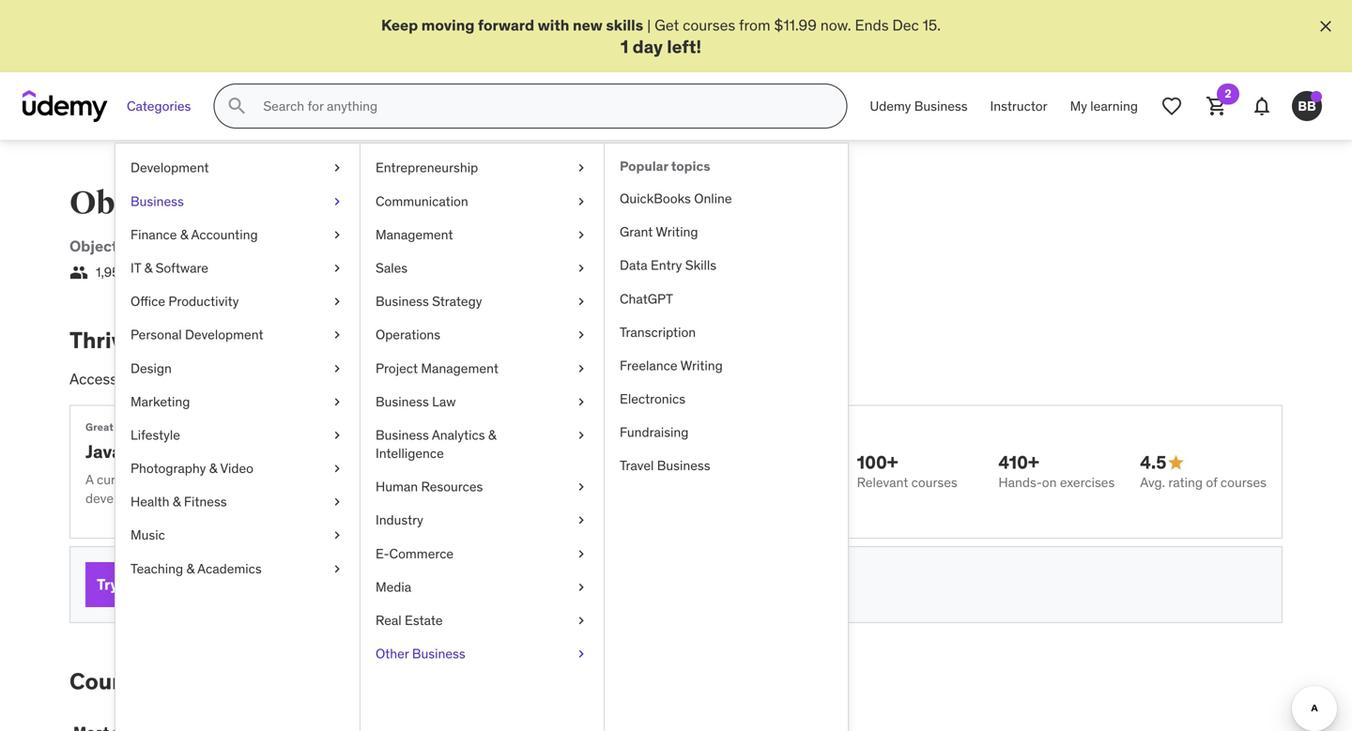 Task type: vqa. For each thing, say whether or not it's contained in the screenshot.
ONLINE
yes



Task type: locate. For each thing, give the bounding box(es) containing it.
xsmall image for real estate
[[574, 612, 589, 630]]

teaching & academics link
[[116, 553, 360, 586]]

2 vertical spatial to
[[162, 668, 185, 696]]

development down office productivity link
[[185, 327, 263, 343]]

collection up health & fitness
[[145, 472, 202, 489]]

2 vertical spatial development
[[185, 327, 263, 343]]

great
[[85, 421, 114, 434]]

1 vertical spatial plan
[[188, 575, 219, 594]]

business down the fundraising
[[657, 458, 711, 475]]

xsmall image inside office productivity link
[[330, 293, 345, 311]]

business up finance
[[131, 193, 184, 210]]

xsmall image for personal development
[[330, 326, 345, 344]]

business analytics & intelligence
[[376, 427, 496, 462]]

1 vertical spatial writing
[[681, 357, 723, 374]]

0 vertical spatial to
[[342, 237, 357, 256]]

health & fitness link
[[116, 486, 360, 519]]

exercises down intelligence
[[404, 472, 459, 489]]

development up sales
[[360, 237, 456, 256]]

for left in-
[[397, 370, 415, 389]]

personal up electronics
[[576, 370, 634, 389]]

xsmall image inside other business link
[[574, 645, 589, 664]]

0 vertical spatial development
[[131, 159, 209, 176]]

personal right the try
[[122, 575, 184, 594]]

oriented for object oriented programming courses
[[176, 184, 313, 223]]

xsmall image inside communication link
[[574, 192, 589, 211]]

lifestyle link
[[116, 419, 360, 452]]

0 horizontal spatial you
[[231, 668, 269, 696]]

xsmall image inside human resources link
[[574, 478, 589, 497]]

1 vertical spatial oriented
[[121, 237, 184, 256]]

quickbooks online link
[[605, 182, 848, 216]]

& inside health & fitness link
[[173, 494, 181, 511]]

xsmall image down the as
[[574, 512, 589, 530]]

chatgpt
[[620, 290, 673, 307]]

1 vertical spatial to
[[462, 472, 474, 489]]

0 horizontal spatial curated
[[97, 472, 142, 489]]

to left help at the left bottom of page
[[462, 472, 474, 489]]

2 object from the top
[[70, 237, 118, 256]]

analytics
[[432, 427, 485, 444]]

xsmall image left grant at the left
[[574, 226, 589, 244]]

as
[[582, 472, 595, 489]]

0 horizontal spatial for
[[116, 421, 131, 434]]

0 vertical spatial curated
[[342, 370, 393, 389]]

2 horizontal spatial for
[[397, 370, 415, 389]]

xsmall image inside development link
[[330, 159, 345, 177]]

my
[[1070, 98, 1088, 114]]

2 horizontal spatial to
[[462, 472, 474, 489]]

xsmall image for media
[[574, 578, 589, 597]]

xsmall image inside photography & video link
[[330, 460, 345, 478]]

to right relates
[[342, 237, 357, 256]]

1 vertical spatial courses
[[70, 668, 157, 696]]

project
[[376, 360, 418, 377]]

health
[[131, 494, 170, 511]]

you have alerts image
[[1311, 91, 1322, 103]]

collection inside great for java developers a curated collection of courses and hands-on practice exercises to help you advance as a java developer.
[[145, 472, 202, 489]]

xsmall image inside "operations" link
[[574, 326, 589, 344]]

1 vertical spatial programming
[[188, 237, 286, 256]]

xsmall image inside teaching & academics link
[[330, 560, 345, 578]]

xsmall image for teaching & academics
[[330, 560, 345, 578]]

1 horizontal spatial to
[[342, 237, 357, 256]]

0 horizontal spatial on
[[335, 472, 350, 489]]

0 vertical spatial courses
[[537, 184, 659, 223]]

forward
[[478, 15, 534, 35]]

xsmall image for office productivity
[[330, 293, 345, 311]]

xsmall image left data on the left top
[[574, 259, 589, 278]]

100+
[[857, 451, 898, 474]]

xsmall image for management
[[574, 226, 589, 244]]

& for software
[[144, 260, 152, 277]]

xsmall image down relates
[[330, 259, 345, 278]]

anytime.
[[577, 576, 626, 593]]

0 vertical spatial management
[[376, 226, 453, 243]]

exercises left avg.
[[1060, 474, 1115, 491]]

photography & video link
[[116, 452, 360, 486]]

management
[[376, 226, 453, 243], [421, 360, 499, 377]]

1 vertical spatial for
[[116, 421, 131, 434]]

with left new
[[538, 15, 570, 35]]

a right the as
[[599, 472, 606, 489]]

data
[[620, 257, 648, 274]]

other
[[376, 646, 409, 663]]

xsmall image inside 'media' link
[[574, 578, 589, 597]]

$11.99
[[774, 15, 817, 35]]

& for accounting
[[180, 226, 188, 243]]

0 vertical spatial writing
[[656, 224, 698, 241]]

submit search image
[[226, 95, 248, 118]]

1 horizontal spatial plan
[[638, 370, 668, 389]]

0 vertical spatial with
[[538, 15, 570, 35]]

udemy image
[[23, 90, 108, 122]]

management down 'communication'
[[376, 226, 453, 243]]

collection
[[133, 370, 198, 389], [145, 472, 202, 489]]

avg.
[[1140, 474, 1166, 491]]

video
[[220, 460, 254, 477]]

you right help at the left bottom of page
[[506, 472, 527, 489]]

object up small image
[[70, 237, 118, 256]]

courses left and
[[220, 472, 266, 489]]

xsmall image inside lifestyle link
[[330, 426, 345, 445]]

plan
[[638, 370, 668, 389], [188, 575, 219, 594]]

1 vertical spatial development
[[360, 237, 456, 256]]

design link
[[116, 352, 360, 385]]

1 vertical spatial development link
[[360, 237, 456, 256]]

oriented
[[176, 184, 313, 223], [121, 237, 184, 256]]

month
[[432, 576, 470, 593]]

xsmall image for e-commerce
[[574, 545, 589, 563]]

top-
[[218, 370, 247, 389]]

industry link
[[361, 504, 604, 538]]

& inside teaching & academics link
[[186, 561, 195, 577]]

xsmall image inside "business" link
[[330, 192, 345, 211]]

xsmall image left freelance
[[574, 359, 589, 378]]

for right great
[[116, 421, 131, 434]]

oriented up 1,958,817 learners
[[121, 237, 184, 256]]

with right roles
[[532, 370, 561, 389]]

0 horizontal spatial programming
[[188, 237, 286, 256]]

& inside it & software link
[[144, 260, 152, 277]]

office
[[131, 293, 165, 310]]

xsmall image up object oriented programming courses
[[330, 159, 345, 177]]

programming
[[319, 184, 531, 223], [188, 237, 286, 256]]

1 horizontal spatial courses
[[537, 184, 659, 223]]

xsmall image inside e-commerce link
[[574, 545, 589, 563]]

electronics
[[620, 391, 686, 408]]

career
[[218, 326, 286, 354]]

oriented for object oriented programming relates to development
[[121, 237, 184, 256]]

fundraising link
[[605, 416, 848, 450]]

xsmall image for industry
[[574, 512, 589, 530]]

2 vertical spatial personal
[[122, 575, 184, 594]]

1 vertical spatial personal
[[576, 370, 634, 389]]

xsmall image for sales
[[574, 259, 589, 278]]

development link down submit search image at the left
[[116, 151, 360, 185]]

ends
[[855, 15, 889, 35]]

of left 'top-'
[[201, 370, 215, 389]]

xsmall image left at on the left of the page
[[330, 560, 345, 578]]

1 vertical spatial curated
[[97, 472, 142, 489]]

on
[[335, 472, 350, 489], [1042, 474, 1057, 491]]

Search for anything text field
[[260, 90, 824, 122]]

& right it
[[144, 260, 152, 277]]

xsmall image inside marketing link
[[330, 393, 345, 411]]

xsmall image left operations
[[330, 326, 345, 344]]

from
[[739, 15, 771, 35]]

courses up left! on the top of page
[[683, 15, 736, 35]]

xsmall image for lifestyle
[[330, 426, 345, 445]]

avg. rating of courses
[[1140, 474, 1267, 491]]

& for fitness
[[173, 494, 181, 511]]

programming for relates
[[188, 237, 286, 256]]

business right udemy
[[915, 98, 968, 114]]

xsmall image inside music link
[[330, 527, 345, 545]]

xsmall image inside health & fitness link
[[330, 493, 345, 512]]

advance
[[530, 472, 579, 489]]

1 horizontal spatial exercises
[[1060, 474, 1115, 491]]

development down categories 'dropdown button'
[[131, 159, 209, 176]]

0 vertical spatial you
[[506, 472, 527, 489]]

instructor
[[990, 98, 1048, 114]]

topics
[[671, 158, 711, 175]]

0 vertical spatial programming
[[319, 184, 531, 223]]

business up intelligence
[[376, 427, 429, 444]]

xsmall image inside it & software link
[[330, 259, 345, 278]]

starting
[[301, 576, 349, 593]]

management up law
[[421, 360, 499, 377]]

xsmall image up relates
[[330, 192, 345, 211]]

for inside 'try personal plan for free' link
[[223, 575, 243, 594]]

0 horizontal spatial exercises
[[404, 472, 459, 489]]

personal development
[[131, 327, 263, 343]]

your
[[166, 326, 213, 354]]

other business element
[[604, 144, 848, 732]]

1 vertical spatial with
[[532, 370, 561, 389]]

xsmall image inside business analytics & intelligence 'link'
[[574, 426, 589, 445]]

moving
[[421, 15, 475, 35]]

|
[[647, 15, 651, 35]]

software
[[156, 260, 208, 277]]

xsmall image
[[330, 159, 345, 177], [574, 159, 589, 177], [330, 192, 345, 211], [330, 226, 345, 244], [574, 226, 589, 244], [330, 259, 345, 278], [574, 259, 589, 278], [574, 293, 589, 311], [330, 326, 345, 344], [574, 326, 589, 344], [330, 359, 345, 378], [574, 359, 589, 378], [574, 426, 589, 445], [574, 512, 589, 530], [330, 527, 345, 545], [574, 545, 589, 563], [330, 560, 345, 578], [574, 578, 589, 597]]

writing down transcription link
[[681, 357, 723, 374]]

freelance writing link
[[605, 349, 848, 383]]

curated up 'developer.'
[[97, 472, 142, 489]]

personal up the design
[[131, 327, 182, 343]]

a
[[121, 370, 129, 389], [564, 370, 572, 389], [599, 472, 606, 489]]

it & software
[[131, 260, 208, 277]]

writing down quickbooks online
[[656, 224, 698, 241]]

oriented up accounting
[[176, 184, 313, 223]]

& right finance
[[180, 226, 188, 243]]

0 horizontal spatial a
[[121, 370, 129, 389]]

xsmall image for finance & accounting
[[330, 226, 345, 244]]

plan inside 'try personal plan for free' link
[[188, 575, 219, 594]]

xsmall image left transcription
[[574, 326, 589, 344]]

& inside finance & accounting link
[[180, 226, 188, 243]]

exercises
[[404, 472, 459, 489], [1060, 474, 1115, 491]]

of up the fitness
[[205, 472, 217, 489]]

& right teaching
[[186, 561, 195, 577]]

1 horizontal spatial you
[[506, 472, 527, 489]]

xsmall image down object oriented programming courses
[[330, 226, 345, 244]]

academics
[[197, 561, 262, 577]]

trial.
[[504, 576, 530, 593]]

xsmall image for project management
[[574, 359, 589, 378]]

4.5
[[1140, 451, 1167, 474]]

xsmall image inside sales link
[[574, 259, 589, 278]]

courses
[[537, 184, 659, 223], [70, 668, 157, 696]]

xsmall image inside project management link
[[574, 359, 589, 378]]

travel business
[[620, 458, 711, 475]]

0 horizontal spatial plan
[[188, 575, 219, 594]]

of inside great for java developers a curated collection of courses and hands-on practice exercises to help you advance as a java developer.
[[205, 472, 217, 489]]

xsmall image inside management link
[[574, 226, 589, 244]]

collection up the marketing
[[133, 370, 198, 389]]

after
[[473, 576, 501, 593]]

writing for freelance writing
[[681, 357, 723, 374]]

1 horizontal spatial a
[[564, 370, 572, 389]]

2 vertical spatial for
[[223, 575, 243, 594]]

xsmall image for health & fitness
[[330, 493, 345, 512]]

data entry skills
[[620, 257, 717, 274]]

keep
[[381, 15, 418, 35]]

2 horizontal spatial a
[[599, 472, 606, 489]]

xsmall image left project
[[330, 359, 345, 378]]

xsmall image inside industry link
[[574, 512, 589, 530]]

1 horizontal spatial curated
[[342, 370, 393, 389]]

get
[[655, 15, 679, 35]]

xsmall image right cancel
[[574, 578, 589, 597]]

object up finance
[[70, 184, 170, 223]]

xsmall image inside finance & accounting link
[[330, 226, 345, 244]]

a right roles
[[564, 370, 572, 389]]

personal
[[131, 327, 182, 343], [576, 370, 634, 389], [122, 575, 184, 594]]

project management
[[376, 360, 499, 377]]

writing
[[656, 224, 698, 241], [681, 357, 723, 374]]

xsmall image for development
[[330, 159, 345, 177]]

hands-
[[294, 472, 335, 489]]

courses inside great for java developers a curated collection of courses and hands-on practice exercises to help you advance as a java developer.
[[220, 472, 266, 489]]

xsmall image for other business
[[574, 645, 589, 664]]

curated up business law at left
[[342, 370, 393, 389]]

design
[[131, 360, 172, 377]]

personal development link
[[116, 319, 360, 352]]

health & fitness
[[131, 494, 227, 511]]

online
[[694, 190, 732, 207]]

business strategy
[[376, 293, 482, 310]]

1 horizontal spatial for
[[223, 575, 243, 594]]

shopping cart with 2 items image
[[1206, 95, 1228, 118]]

xsmall image left popular
[[574, 159, 589, 177]]

1 vertical spatial object
[[70, 237, 118, 256]]

& inside photography & video link
[[209, 460, 217, 477]]

xsmall image inside real estate link
[[574, 612, 589, 630]]

object for object oriented programming courses
[[70, 184, 170, 223]]

xsmall image inside design link
[[330, 359, 345, 378]]

with inside the thrive in your career element
[[532, 370, 561, 389]]

business inside business analytics & intelligence
[[376, 427, 429, 444]]

business strategy link
[[361, 285, 604, 319]]

0 vertical spatial plan
[[638, 370, 668, 389]]

writing inside the freelance writing link
[[681, 357, 723, 374]]

xsmall image left chatgpt
[[574, 293, 589, 311]]

for left free
[[223, 575, 243, 594]]

1 horizontal spatial programming
[[319, 184, 531, 223]]

& right the health
[[173, 494, 181, 511]]

1 horizontal spatial on
[[1042, 474, 1057, 491]]

xsmall image inside "personal development" link
[[330, 326, 345, 344]]

and
[[269, 472, 291, 489]]

xsmall image for business
[[330, 192, 345, 211]]

courses right the relevant
[[912, 474, 958, 491]]

& right "analytics"
[[488, 427, 496, 444]]

to left get
[[162, 668, 185, 696]]

writing inside grant writing link
[[656, 224, 698, 241]]

xsmall image for design
[[330, 359, 345, 378]]

0 horizontal spatial to
[[162, 668, 185, 696]]

communication link
[[361, 185, 604, 218]]

0 vertical spatial object
[[70, 184, 170, 223]]

1 vertical spatial you
[[231, 668, 269, 696]]

& left video
[[209, 460, 217, 477]]

0 vertical spatial oriented
[[176, 184, 313, 223]]

my learning
[[1070, 98, 1138, 114]]

xsmall image inside "business law" link
[[574, 393, 589, 411]]

bb
[[1298, 97, 1317, 114]]

real estate link
[[361, 604, 604, 638]]

xsmall image
[[574, 192, 589, 211], [330, 293, 345, 311], [330, 393, 345, 411], [574, 393, 589, 411], [330, 426, 345, 445], [330, 460, 345, 478], [574, 478, 589, 497], [330, 493, 345, 512], [574, 612, 589, 630], [574, 645, 589, 664]]

small image
[[70, 263, 88, 282]]

xsmall image inside business strategy link
[[574, 293, 589, 311]]

development link up sales
[[360, 237, 456, 256]]

xsmall image up starting
[[330, 527, 345, 545]]

xsmall image inside entrepreneurship link
[[574, 159, 589, 177]]

xsmall image up the as
[[574, 426, 589, 445]]

$16.58
[[367, 576, 407, 593]]

a left the design
[[121, 370, 129, 389]]

courses inside keep moving forward with new skills | get courses from $11.99 now. ends dec 15. 1 day left!
[[683, 15, 736, 35]]

&
[[180, 226, 188, 243], [144, 260, 152, 277], [488, 427, 496, 444], [209, 460, 217, 477], [173, 494, 181, 511], [186, 561, 195, 577]]

xsmall image up anytime.
[[574, 545, 589, 563]]

teaching & academics
[[131, 561, 262, 577]]

1 object from the top
[[70, 184, 170, 223]]

udemy business link
[[859, 84, 979, 129]]

a
[[85, 472, 94, 489]]

development link
[[116, 151, 360, 185], [360, 237, 456, 256]]

wishlist image
[[1161, 95, 1183, 118]]

lifestyle
[[131, 427, 180, 444]]

1 vertical spatial collection
[[145, 472, 202, 489]]

keep moving forward with new skills | get courses from $11.99 now. ends dec 15. 1 day left!
[[381, 15, 941, 58]]

you right get
[[231, 668, 269, 696]]



Task type: describe. For each thing, give the bounding box(es) containing it.
music link
[[116, 519, 360, 553]]

grant writing
[[620, 224, 698, 241]]

& inside business analytics & intelligence
[[488, 427, 496, 444]]

xsmall image for operations
[[574, 326, 589, 344]]

1 vertical spatial management
[[421, 360, 499, 377]]

strategy
[[432, 293, 482, 310]]

& for video
[[209, 460, 217, 477]]

started
[[274, 668, 352, 696]]

curated inside great for java developers a curated collection of courses and hands-on practice exercises to help you advance as a java developer.
[[97, 472, 142, 489]]

other business link
[[361, 638, 604, 671]]

thrive
[[70, 326, 136, 354]]

java
[[609, 472, 632, 489]]

cancel
[[533, 576, 573, 593]]

small image
[[1167, 454, 1186, 472]]

programming for courses
[[319, 184, 531, 223]]

categories
[[127, 98, 191, 114]]

exercises inside 410+ hands-on exercises
[[1060, 474, 1115, 491]]

courses inside 100+ relevant courses
[[912, 474, 958, 491]]

operations
[[376, 327, 441, 343]]

0 vertical spatial personal
[[131, 327, 182, 343]]

entry
[[651, 257, 682, 274]]

in
[[141, 326, 161, 354]]

exercises inside great for java developers a curated collection of courses and hands-on practice exercises to help you advance as a java developer.
[[404, 472, 459, 489]]

410+ hands-on exercises
[[999, 451, 1115, 491]]

try
[[97, 575, 118, 594]]

rating
[[1169, 474, 1203, 491]]

0 vertical spatial for
[[397, 370, 415, 389]]

xsmall image for human resources
[[574, 478, 589, 497]]

on inside 410+ hands-on exercises
[[1042, 474, 1057, 491]]

project management link
[[361, 352, 604, 385]]

electronics link
[[605, 383, 848, 416]]

close image
[[1317, 17, 1336, 36]]

learners
[[154, 264, 202, 281]]

quickbooks online
[[620, 190, 732, 207]]

business up operations
[[376, 293, 429, 310]]

left!
[[667, 35, 702, 58]]

rated
[[247, 370, 282, 389]]

developer.
[[85, 490, 146, 507]]

e-commerce link
[[361, 538, 604, 571]]

now.
[[821, 15, 851, 35]]

thrive in your career element
[[70, 326, 1283, 624]]

popular topics
[[620, 158, 711, 175]]

freelance
[[620, 357, 678, 374]]

with inside keep moving forward with new skills | get courses from $11.99 now. ends dec 15. 1 day left!
[[538, 15, 570, 35]]

for inside great for java developers a curated collection of courses and hands-on practice exercises to help you advance as a java developer.
[[116, 421, 131, 434]]

it
[[131, 260, 141, 277]]

xsmall image for business analytics & intelligence
[[574, 426, 589, 445]]

java developers link
[[85, 440, 222, 463]]

teaching
[[131, 561, 183, 577]]

real estate
[[376, 612, 443, 629]]

business law
[[376, 393, 456, 410]]

skills
[[606, 15, 643, 35]]

fundraising
[[620, 424, 689, 441]]

developers
[[126, 440, 222, 463]]

on inside great for java developers a curated collection of courses and hands-on practice exercises to help you advance as a java developer.
[[335, 472, 350, 489]]

xsmall image for photography & video
[[330, 460, 345, 478]]

xsmall image for entrepreneurship
[[574, 159, 589, 177]]

intelligence
[[376, 445, 444, 462]]

notifications image
[[1251, 95, 1274, 118]]

in-
[[419, 370, 437, 389]]

starting at $16.58 per month after trial. cancel anytime.
[[301, 576, 626, 593]]

categories button
[[116, 84, 202, 129]]

0 horizontal spatial courses
[[70, 668, 157, 696]]

help
[[477, 472, 503, 489]]

courses to get you started
[[70, 668, 352, 696]]

per
[[410, 576, 429, 593]]

get
[[190, 668, 226, 696]]

courses right rating
[[1221, 474, 1267, 491]]

xsmall image for it & software
[[330, 259, 345, 278]]

& for academics
[[186, 561, 195, 577]]

courses right rated
[[286, 370, 338, 389]]

to inside great for java developers a curated collection of courses and hands-on practice exercises to help you advance as a java developer.
[[462, 472, 474, 489]]

sales
[[376, 260, 408, 277]]

commerce
[[389, 546, 454, 562]]

travel business link
[[605, 450, 848, 483]]

media
[[376, 579, 411, 596]]

xsmall image for business law
[[574, 393, 589, 411]]

xsmall image for music
[[330, 527, 345, 545]]

object oriented programming relates to development
[[70, 237, 456, 256]]

xsmall image for business strategy
[[574, 293, 589, 311]]

2
[[1225, 87, 1232, 101]]

human resources link
[[361, 471, 604, 504]]

office productivity link
[[116, 285, 360, 319]]

business down estate at the bottom
[[412, 646, 466, 663]]

learning
[[1091, 98, 1138, 114]]

of right rating
[[1206, 474, 1218, 491]]

new
[[573, 15, 603, 35]]

xsmall image for communication
[[574, 192, 589, 211]]

productivity
[[168, 293, 239, 310]]

roles
[[496, 370, 529, 389]]

xsmall image for marketing
[[330, 393, 345, 411]]

0 vertical spatial collection
[[133, 370, 198, 389]]

popular
[[620, 158, 668, 175]]

freelance writing
[[620, 357, 723, 374]]

writing for grant writing
[[656, 224, 698, 241]]

a inside great for java developers a curated collection of courses and hands-on practice exercises to help you advance as a java developer.
[[599, 472, 606, 489]]

human
[[376, 479, 418, 496]]

udemy
[[870, 98, 911, 114]]

music
[[131, 527, 165, 544]]

object for object oriented programming relates to development
[[70, 237, 118, 256]]

fitness
[[184, 494, 227, 511]]

transcription link
[[605, 316, 848, 349]]

business down access a collection of top-rated courses curated for in-demand roles with a personal plan subscription.
[[376, 393, 429, 410]]

great for java developers a curated collection of courses and hands-on practice exercises to help you advance as a java developer.
[[85, 421, 632, 507]]

java
[[85, 440, 122, 463]]

grant
[[620, 224, 653, 241]]

0 vertical spatial development link
[[116, 151, 360, 185]]

you inside great for java developers a curated collection of courses and hands-on practice exercises to help you advance as a java developer.
[[506, 472, 527, 489]]

2 link
[[1195, 84, 1240, 129]]

photography & video
[[131, 460, 254, 477]]



